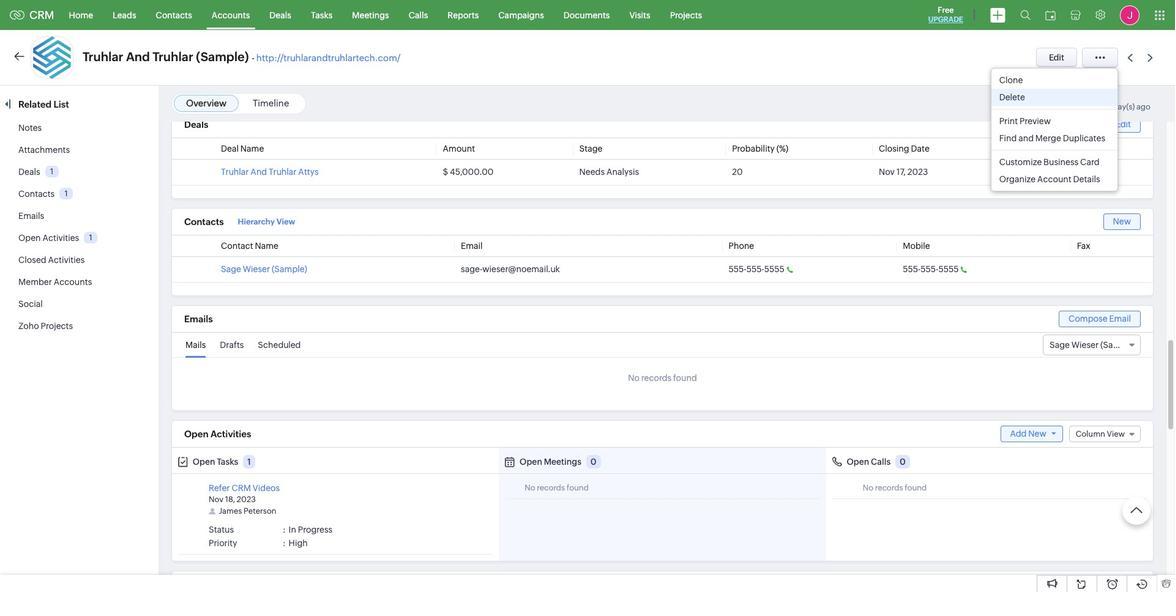Task type: describe. For each thing, give the bounding box(es) containing it.
refer
[[209, 484, 230, 493]]

records for open calls
[[875, 484, 903, 493]]

wieser@noemail.uk
[[483, 264, 560, 274]]

0 horizontal spatial (sample)
[[196, 50, 249, 64]]

stage
[[580, 144, 603, 154]]

tasks link
[[301, 0, 342, 30]]

delete
[[1000, 92, 1025, 102]]

timeline link
[[253, 98, 289, 108]]

0 for meetings
[[591, 457, 597, 467]]

notes link
[[18, 123, 42, 133]]

nov inside refer crm videos nov 18, 2023
[[209, 495, 224, 504]]

print preview
[[1000, 116, 1051, 126]]

2 5555 from the left
[[939, 264, 959, 274]]

zoho projects
[[18, 321, 73, 331]]

notes
[[18, 123, 42, 133]]

new for new deal
[[1054, 119, 1072, 129]]

2 vertical spatial activities
[[211, 429, 251, 440]]

social link
[[18, 299, 43, 309]]

1 vertical spatial emails
[[184, 314, 213, 325]]

needs
[[580, 167, 605, 177]]

0 vertical spatial calls
[[409, 10, 428, 20]]

date
[[911, 144, 930, 154]]

home link
[[59, 0, 103, 30]]

open activities link
[[18, 233, 79, 243]]

new deal link
[[1044, 116, 1102, 133]]

(%)
[[777, 144, 789, 154]]

status
[[209, 525, 234, 535]]

reports
[[448, 10, 479, 20]]

0 vertical spatial deals link
[[260, 0, 301, 30]]

closed activities link
[[18, 255, 85, 265]]

0 for calls
[[900, 457, 906, 467]]

visits link
[[620, 0, 660, 30]]

no for open calls
[[863, 484, 874, 493]]

45,000.00
[[450, 167, 494, 177]]

edit link
[[1106, 116, 1141, 133]]

1 horizontal spatial calls
[[871, 457, 891, 467]]

$ 45,000.00
[[443, 167, 494, 177]]

1 vertical spatial deals
[[184, 120, 208, 130]]

preview
[[1020, 116, 1051, 126]]

related list
[[18, 99, 71, 110]]

new deal
[[1054, 119, 1092, 129]]

edit button
[[1036, 48, 1078, 67]]

find
[[1000, 133, 1017, 143]]

email link
[[461, 241, 483, 251]]

: for : in progress
[[283, 525, 286, 535]]

contact name link
[[221, 241, 279, 251]]

attachments
[[18, 145, 70, 155]]

1 vertical spatial email
[[1110, 314, 1131, 324]]

mobile
[[903, 241, 930, 251]]

add new
[[1011, 429, 1047, 439]]

2023 inside refer crm videos nov 18, 2023
[[237, 495, 256, 504]]

1 horizontal spatial no records found
[[628, 373, 697, 383]]

amount link
[[443, 144, 475, 154]]

hierarchy view link
[[238, 215, 295, 230]]

previous record image
[[1128, 54, 1133, 62]]

view
[[277, 218, 295, 227]]

deal name
[[221, 144, 264, 154]]

closing date
[[879, 144, 930, 154]]

needs analysis
[[580, 167, 639, 177]]

mobile link
[[903, 241, 930, 251]]

0 horizontal spatial deals link
[[18, 167, 40, 177]]

new business
[[1016, 167, 1070, 177]]

fax
[[1077, 241, 1091, 251]]

in
[[289, 525, 296, 535]]

found for open meetings
[[567, 484, 589, 493]]

1 vertical spatial edit
[[1116, 119, 1131, 129]]

0 vertical spatial nov
[[879, 167, 895, 177]]

business for customize
[[1044, 157, 1079, 167]]

1 horizontal spatial meetings
[[544, 457, 582, 467]]

0 vertical spatial :
[[1098, 102, 1101, 111]]

compose email
[[1069, 314, 1131, 324]]

refer crm videos nov 18, 2023
[[209, 484, 280, 504]]

documents
[[564, 10, 610, 20]]

priority
[[209, 539, 237, 549]]

timeline
[[253, 98, 289, 108]]

open tasks
[[193, 457, 238, 467]]

overview
[[186, 98, 227, 108]]

hierarchy view
[[238, 218, 295, 227]]

1 555-555-5555 from the left
[[729, 264, 785, 274]]

closing
[[879, 144, 910, 154]]

create menu image
[[991, 8, 1006, 22]]

visits
[[630, 10, 651, 20]]

truhlar up overview 'link' in the top left of the page
[[153, 50, 193, 64]]

refer crm videos link
[[209, 484, 280, 493]]

drafts
[[220, 340, 244, 350]]

2 vertical spatial deals
[[18, 167, 40, 177]]

0 horizontal spatial emails
[[18, 211, 44, 221]]

http://truhlarandtruhlartech.com/ link
[[256, 53, 401, 63]]

fax link
[[1077, 241, 1091, 251]]

crm link
[[10, 9, 54, 21]]

search image
[[1021, 10, 1031, 20]]

organize
[[1000, 174, 1036, 184]]

probability
[[732, 144, 775, 154]]

peterson
[[244, 507, 277, 516]]

stage link
[[580, 144, 603, 154]]

clone
[[1000, 75, 1023, 85]]

0 horizontal spatial deal
[[221, 144, 239, 154]]

meetings inside meetings link
[[352, 10, 389, 20]]

sage-wieser@noemail.uk
[[461, 264, 560, 274]]

closed activities
[[18, 255, 85, 265]]

free
[[938, 6, 954, 15]]

scheduled
[[258, 340, 301, 350]]

analysis
[[607, 167, 639, 177]]

ago
[[1137, 102, 1151, 111]]

print
[[1000, 116, 1018, 126]]

1 for contacts
[[65, 189, 68, 198]]

home
[[69, 10, 93, 20]]

customize business card
[[1000, 157, 1100, 167]]

type link
[[1016, 144, 1035, 154]]

projects link
[[660, 0, 712, 30]]



Task type: vqa. For each thing, say whether or not it's contained in the screenshot.
PETERSON
yes



Task type: locate. For each thing, give the bounding box(es) containing it.
:
[[1098, 102, 1101, 111], [283, 525, 286, 535], [283, 539, 286, 549]]

: for : high
[[283, 539, 286, 549]]

contacts link
[[146, 0, 202, 30], [18, 189, 55, 199]]

and down deal name at the top left of page
[[251, 167, 267, 177]]

: left 28
[[1098, 102, 1101, 111]]

phone link
[[729, 241, 754, 251]]

1 right open activities link
[[89, 233, 92, 242]]

2 555- from the left
[[747, 264, 765, 274]]

probability (%)
[[732, 144, 789, 154]]

projects right visits
[[670, 10, 702, 20]]

activities up member accounts link
[[48, 255, 85, 265]]

deals link down attachments link
[[18, 167, 40, 177]]

accounts
[[212, 10, 250, 20], [54, 277, 92, 287]]

card
[[1081, 157, 1100, 167]]

1 vertical spatial open activities
[[184, 429, 251, 440]]

crm
[[29, 9, 54, 21], [232, 484, 251, 493]]

activities
[[42, 233, 79, 243], [48, 255, 85, 265], [211, 429, 251, 440]]

0 horizontal spatial tasks
[[217, 457, 238, 467]]

0 horizontal spatial no records found
[[525, 484, 589, 493]]

0 vertical spatial contacts
[[156, 10, 192, 20]]

1 5555 from the left
[[765, 264, 785, 274]]

and down leads link
[[126, 50, 150, 64]]

merge
[[1036, 133, 1062, 143]]

0 right open meetings at the left bottom
[[591, 457, 597, 467]]

1 horizontal spatial projects
[[670, 10, 702, 20]]

0 horizontal spatial 0
[[591, 457, 597, 467]]

0 horizontal spatial crm
[[29, 9, 54, 21]]

emails
[[18, 211, 44, 221], [184, 314, 213, 325]]

tasks up 'refer'
[[217, 457, 238, 467]]

0 horizontal spatial nov
[[209, 495, 224, 504]]

1 up the refer crm videos link
[[247, 457, 251, 467]]

crm left the home on the left top
[[29, 9, 54, 21]]

1 up open activities link
[[65, 189, 68, 198]]

new for new
[[1113, 217, 1131, 227]]

emails up open activities link
[[18, 211, 44, 221]]

1 vertical spatial tasks
[[217, 457, 238, 467]]

hierarchy
[[238, 218, 275, 227]]

contacts up emails link
[[18, 189, 55, 199]]

0 horizontal spatial found
[[567, 484, 589, 493]]

0 horizontal spatial 5555
[[765, 264, 785, 274]]

no records found for open meetings
[[525, 484, 589, 493]]

2023 down the refer crm videos link
[[237, 495, 256, 504]]

edit
[[1049, 53, 1065, 62], [1116, 119, 1131, 129]]

name
[[240, 144, 264, 154], [255, 241, 279, 251]]

1 vertical spatial and
[[251, 167, 267, 177]]

1 vertical spatial projects
[[41, 321, 73, 331]]

1 vertical spatial business
[[1035, 167, 1070, 177]]

0 vertical spatial email
[[461, 241, 483, 251]]

contact
[[221, 241, 253, 251]]

amount
[[443, 144, 475, 154]]

0 vertical spatial activities
[[42, 233, 79, 243]]

1 vertical spatial :
[[283, 525, 286, 535]]

1 vertical spatial deal
[[221, 144, 239, 154]]

0 vertical spatial crm
[[29, 9, 54, 21]]

1 horizontal spatial records
[[641, 373, 672, 383]]

0 horizontal spatial contacts link
[[18, 189, 55, 199]]

0 horizontal spatial calls
[[409, 10, 428, 20]]

: left the high
[[283, 539, 286, 549]]

closed
[[18, 255, 46, 265]]

nov down 'refer'
[[209, 495, 224, 504]]

leads
[[113, 10, 136, 20]]

2023 right 17,
[[908, 167, 928, 177]]

1 555- from the left
[[729, 264, 747, 274]]

1 horizontal spatial and
[[251, 167, 267, 177]]

business up account
[[1044, 157, 1079, 167]]

accounts link
[[202, 0, 260, 30]]

truhlar down deal name link on the left
[[221, 167, 249, 177]]

1 vertical spatial deals link
[[18, 167, 40, 177]]

2 horizontal spatial no
[[863, 484, 874, 493]]

0 horizontal spatial deals
[[18, 167, 40, 177]]

member accounts link
[[18, 277, 92, 287]]

attys
[[298, 167, 319, 177]]

0 vertical spatial name
[[240, 144, 264, 154]]

business down the customize business card
[[1035, 167, 1070, 177]]

deals
[[270, 10, 291, 20], [184, 120, 208, 130], [18, 167, 40, 177]]

nov left 17,
[[879, 167, 895, 177]]

0 vertical spatial contacts link
[[146, 0, 202, 30]]

0 vertical spatial deals
[[270, 10, 291, 20]]

1 vertical spatial contacts link
[[18, 189, 55, 199]]

1 vertical spatial accounts
[[54, 277, 92, 287]]

1 vertical spatial name
[[255, 241, 279, 251]]

1 vertical spatial activities
[[48, 255, 85, 265]]

1 horizontal spatial deal
[[1074, 119, 1092, 129]]

name up sage wieser (sample) link
[[255, 241, 279, 251]]

deal up truhlar and truhlar attys
[[221, 144, 239, 154]]

1 horizontal spatial open activities
[[184, 429, 251, 440]]

0 horizontal spatial no
[[525, 484, 536, 493]]

open activities up the closed activities
[[18, 233, 79, 243]]

5555
[[765, 264, 785, 274], [939, 264, 959, 274]]

name for contact name
[[255, 241, 279, 251]]

calendar image
[[1046, 10, 1056, 20]]

projects right the zoho
[[41, 321, 73, 331]]

name for deal name
[[240, 144, 264, 154]]

1 vertical spatial (sample)
[[272, 264, 307, 274]]

open meetings
[[520, 457, 582, 467]]

2 horizontal spatial deals
[[270, 10, 291, 20]]

list
[[54, 99, 69, 110]]

meetings
[[352, 10, 389, 20], [544, 457, 582, 467]]

edit down calendar icon
[[1049, 53, 1065, 62]]

duplicates
[[1063, 133, 1106, 143]]

0 right open calls
[[900, 457, 906, 467]]

0 vertical spatial edit
[[1049, 53, 1065, 62]]

deal
[[1074, 119, 1092, 129], [221, 144, 239, 154]]

0 vertical spatial (sample)
[[196, 50, 249, 64]]

2 horizontal spatial records
[[875, 484, 903, 493]]

and for attys
[[251, 167, 267, 177]]

member
[[18, 277, 52, 287]]

contacts link up emails link
[[18, 189, 55, 199]]

next record image
[[1148, 54, 1156, 62]]

0 vertical spatial meetings
[[352, 10, 389, 20]]

0 horizontal spatial accounts
[[54, 277, 92, 287]]

wieser
[[243, 264, 270, 274]]

activities for closed activities link
[[48, 255, 85, 265]]

business
[[1044, 157, 1079, 167], [1035, 167, 1070, 177]]

1 vertical spatial nov
[[209, 495, 224, 504]]

documents link
[[554, 0, 620, 30]]

accounts up truhlar and truhlar (sample) - http://truhlarandtruhlartech.com/
[[212, 10, 250, 20]]

deals left 'tasks' link
[[270, 10, 291, 20]]

found for open calls
[[905, 484, 927, 493]]

1 horizontal spatial no
[[628, 373, 640, 383]]

0 vertical spatial accounts
[[212, 10, 250, 20]]

crm up 18,
[[232, 484, 251, 493]]

new link
[[1104, 214, 1141, 230]]

records for open meetings
[[537, 484, 565, 493]]

meetings link
[[342, 0, 399, 30]]

assign link
[[993, 116, 1040, 133]]

28
[[1102, 102, 1112, 111]]

open
[[18, 233, 41, 243], [184, 429, 209, 440], [193, 457, 215, 467], [520, 457, 542, 467], [847, 457, 870, 467]]

2 0 from the left
[[900, 457, 906, 467]]

$
[[443, 167, 448, 177]]

tasks
[[311, 10, 333, 20], [217, 457, 238, 467]]

email right the compose
[[1110, 314, 1131, 324]]

1 0 from the left
[[591, 457, 597, 467]]

search element
[[1013, 0, 1038, 30]]

1
[[50, 167, 53, 176], [65, 189, 68, 198], [89, 233, 92, 242], [247, 457, 251, 467]]

deal up the duplicates on the top
[[1074, 119, 1092, 129]]

0 vertical spatial tasks
[[311, 10, 333, 20]]

0 horizontal spatial email
[[461, 241, 483, 251]]

add
[[1011, 429, 1027, 439]]

no for open meetings
[[525, 484, 536, 493]]

organize account details
[[1000, 174, 1101, 184]]

1 horizontal spatial nov
[[879, 167, 895, 177]]

0 vertical spatial deal
[[1074, 119, 1092, 129]]

email up sage-
[[461, 241, 483, 251]]

activities up the closed activities
[[42, 233, 79, 243]]

details
[[1074, 174, 1101, 184]]

0 vertical spatial emails
[[18, 211, 44, 221]]

0 vertical spatial and
[[126, 50, 150, 64]]

1 for deals
[[50, 167, 53, 176]]

james
[[219, 507, 242, 516]]

20
[[732, 167, 743, 177]]

1 horizontal spatial (sample)
[[272, 264, 307, 274]]

2 vertical spatial :
[[283, 539, 286, 549]]

found
[[673, 373, 697, 383], [567, 484, 589, 493], [905, 484, 927, 493]]

(sample) right the 'wieser'
[[272, 264, 307, 274]]

4 555- from the left
[[921, 264, 939, 274]]

0 horizontal spatial 555-555-5555
[[729, 264, 785, 274]]

2023
[[908, 167, 928, 177], [237, 495, 256, 504]]

3 555- from the left
[[903, 264, 921, 274]]

555-555-5555
[[729, 264, 785, 274], [903, 264, 959, 274]]

truhlar down leads
[[83, 50, 123, 64]]

(sample) left -
[[196, 50, 249, 64]]

campaigns link
[[489, 0, 554, 30]]

1 horizontal spatial tasks
[[311, 10, 333, 20]]

crm inside refer crm videos nov 18, 2023
[[232, 484, 251, 493]]

1 horizontal spatial accounts
[[212, 10, 250, 20]]

1 for open activities
[[89, 233, 92, 242]]

edit inside button
[[1049, 53, 1065, 62]]

1 horizontal spatial 0
[[900, 457, 906, 467]]

emails up mails
[[184, 314, 213, 325]]

activities for open activities link
[[42, 233, 79, 243]]

1 horizontal spatial edit
[[1116, 119, 1131, 129]]

sage wieser (sample) link
[[221, 264, 307, 274]]

new for new business
[[1016, 167, 1034, 177]]

0 horizontal spatial edit
[[1049, 53, 1065, 62]]

james peterson
[[219, 507, 277, 516]]

1 horizontal spatial 2023
[[908, 167, 928, 177]]

1 vertical spatial calls
[[871, 457, 891, 467]]

and for (sample)
[[126, 50, 150, 64]]

0 vertical spatial projects
[[670, 10, 702, 20]]

deals down attachments link
[[18, 167, 40, 177]]

555-555-5555 down mobile
[[903, 264, 959, 274]]

deals link
[[260, 0, 301, 30], [18, 167, 40, 177]]

: high
[[283, 539, 308, 549]]

0 vertical spatial open activities
[[18, 233, 79, 243]]

0 vertical spatial business
[[1044, 157, 1079, 167]]

closing date link
[[879, 144, 930, 154]]

activities up open tasks
[[211, 429, 251, 440]]

0 horizontal spatial meetings
[[352, 10, 389, 20]]

0 horizontal spatial records
[[537, 484, 565, 493]]

0 horizontal spatial and
[[126, 50, 150, 64]]

1 horizontal spatial emails
[[184, 314, 213, 325]]

type
[[1016, 144, 1035, 154]]

edit down day(s)
[[1116, 119, 1131, 129]]

2 vertical spatial contacts
[[184, 217, 224, 227]]

contacts up contact
[[184, 217, 224, 227]]

reports link
[[438, 0, 489, 30]]

truhlar
[[83, 50, 123, 64], [153, 50, 193, 64], [221, 167, 249, 177], [269, 167, 297, 177]]

progress
[[298, 525, 333, 535]]

http://truhlarandtruhlartech.com/
[[256, 53, 401, 63]]

deals down overview 'link' in the top left of the page
[[184, 120, 208, 130]]

0 vertical spatial 2023
[[908, 167, 928, 177]]

1 vertical spatial crm
[[232, 484, 251, 493]]

: in progress
[[283, 525, 333, 535]]

1 horizontal spatial deals
[[184, 120, 208, 130]]

0 horizontal spatial projects
[[41, 321, 73, 331]]

1 horizontal spatial 5555
[[939, 264, 959, 274]]

truhlar left attys
[[269, 167, 297, 177]]

create menu element
[[983, 0, 1013, 30]]

1 vertical spatial 2023
[[237, 495, 256, 504]]

1 horizontal spatial deals link
[[260, 0, 301, 30]]

social
[[18, 299, 43, 309]]

0 horizontal spatial 2023
[[237, 495, 256, 504]]

1 down attachments link
[[50, 167, 53, 176]]

related
[[18, 99, 52, 110]]

contacts link right leads
[[146, 0, 202, 30]]

truhlar and truhlar attys
[[221, 167, 319, 177]]

: left in
[[283, 525, 286, 535]]

nov 17, 2023
[[879, 167, 928, 177]]

phone
[[729, 241, 754, 251]]

(sample)
[[196, 50, 249, 64], [272, 264, 307, 274]]

555-555-5555 down phone
[[729, 264, 785, 274]]

email
[[461, 241, 483, 251], [1110, 314, 1131, 324]]

open activities up open tasks
[[184, 429, 251, 440]]

new inside 'link'
[[1113, 217, 1131, 227]]

member accounts
[[18, 277, 92, 287]]

last update : 28 day(s) ago
[[1053, 102, 1151, 111]]

contacts right leads
[[156, 10, 192, 20]]

account
[[1038, 174, 1072, 184]]

business for new
[[1035, 167, 1070, 177]]

-
[[252, 53, 255, 63]]

1 horizontal spatial 555-555-5555
[[903, 264, 959, 274]]

1 horizontal spatial contacts link
[[146, 0, 202, 30]]

1 vertical spatial meetings
[[544, 457, 582, 467]]

tasks up http://truhlarandtruhlartech.com/
[[311, 10, 333, 20]]

campaigns
[[499, 10, 544, 20]]

1 horizontal spatial found
[[673, 373, 697, 383]]

1 vertical spatial contacts
[[18, 189, 55, 199]]

18,
[[225, 495, 235, 504]]

assign
[[1003, 119, 1030, 129]]

0 horizontal spatial open activities
[[18, 233, 79, 243]]

2 555-555-5555 from the left
[[903, 264, 959, 274]]

no records found for open calls
[[863, 484, 927, 493]]

accounts down closed activities link
[[54, 277, 92, 287]]

name up "truhlar and truhlar attys" link
[[240, 144, 264, 154]]

1 horizontal spatial email
[[1110, 314, 1131, 324]]

deals link up truhlar and truhlar (sample) - http://truhlarandtruhlartech.com/
[[260, 0, 301, 30]]



